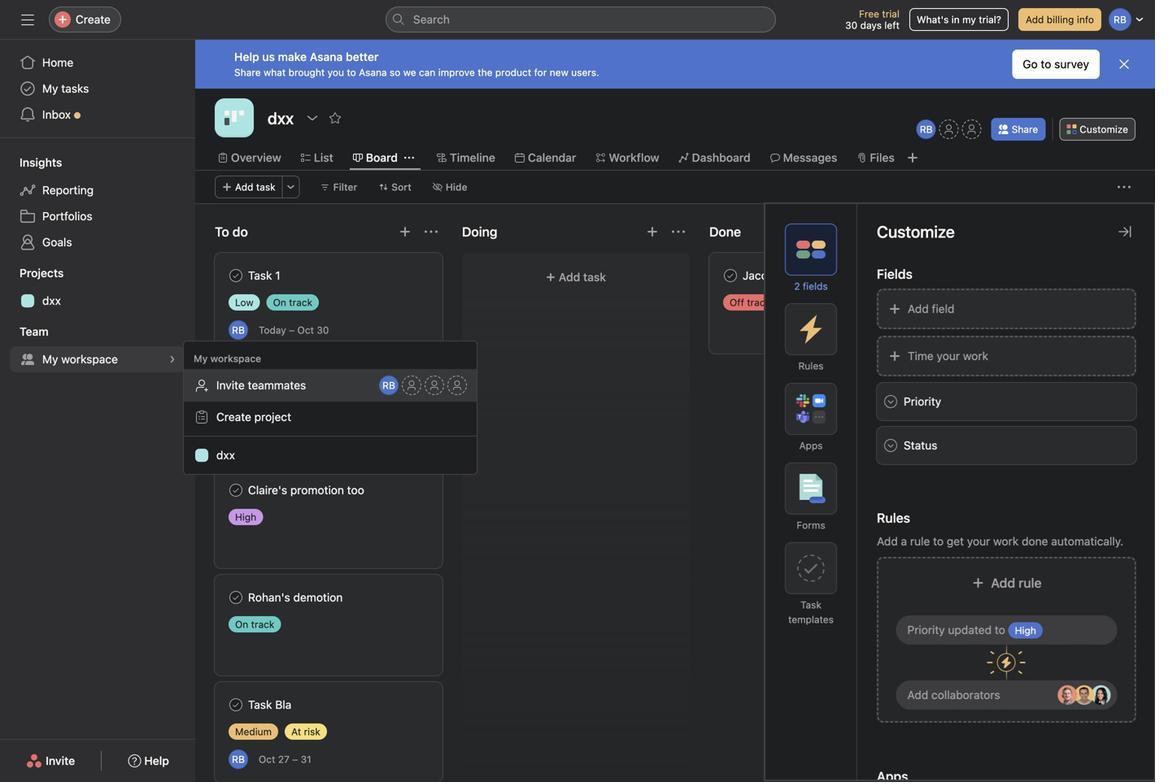 Task type: vqa. For each thing, say whether or not it's contained in the screenshot.
Today – Oct 30
yes



Task type: describe. For each thing, give the bounding box(es) containing it.
add collaborators
[[907, 689, 1000, 702]]

2 vertical spatial add task button
[[709, 360, 937, 390]]

search
[[413, 13, 450, 26]]

what's
[[917, 14, 949, 25]]

– for tasks
[[293, 432, 299, 443]]

track for low
[[289, 297, 312, 308]]

files link
[[857, 149, 895, 167]]

more actions image
[[1118, 181, 1131, 194]]

board
[[366, 151, 398, 164]]

home link
[[10, 50, 185, 76]]

at risk
[[291, 726, 320, 738]]

task for task bla
[[248, 698, 272, 712]]

dismiss image
[[1118, 58, 1131, 71]]

left
[[885, 20, 900, 31]]

asana
[[359, 67, 387, 78]]

sort button
[[371, 176, 419, 198]]

completed image for task 1
[[226, 266, 246, 286]]

0 vertical spatial 1
[[275, 269, 280, 282]]

add to starred image
[[329, 111, 342, 124]]

doing
[[462, 224, 497, 240]]

so
[[390, 67, 401, 78]]

add rule
[[991, 576, 1042, 591]]

demotion
[[293, 591, 343, 604]]

go to survey
[[1023, 57, 1089, 71]]

sort
[[392, 181, 411, 193]]

info
[[1077, 14, 1094, 25]]

my
[[962, 14, 976, 25]]

billing
[[1047, 14, 1074, 25]]

to inside button
[[1041, 57, 1051, 71]]

overview
[[231, 151, 281, 164]]

close details image
[[1119, 225, 1132, 238]]

off track for high
[[276, 404, 317, 416]]

invite for invite teammates
[[216, 379, 245, 392]]

you
[[328, 67, 344, 78]]

timeline link
[[437, 149, 495, 167]]

status
[[904, 439, 937, 452]]

insights element
[[0, 148, 195, 259]]

a
[[901, 535, 907, 548]]

dashboard
[[692, 151, 751, 164]]

search list box
[[386, 7, 776, 33]]

add field button
[[877, 289, 1136, 329]]

add tab image
[[906, 151, 919, 164]]

portfolios
[[42, 209, 92, 223]]

workflow
[[609, 151, 659, 164]]

home
[[42, 56, 73, 69]]

hide button
[[425, 176, 475, 198]]

share inside help us make asana better share what brought you to asana so we can improve the product for new users.
[[234, 67, 261, 78]]

tasks for shaya's tasks
[[292, 376, 320, 390]]

share inside button
[[1012, 124, 1038, 135]]

promotion for jacob's
[[787, 269, 841, 282]]

jacob's promotion
[[743, 269, 841, 282]]

reporting
[[42, 183, 94, 197]]

add task image for done
[[893, 225, 906, 238]]

create project
[[216, 410, 291, 424]]

1 horizontal spatial my workspace
[[194, 353, 261, 364]]

calendar link
[[515, 149, 576, 167]]

completed checkbox for task
[[226, 696, 246, 715]]

1 horizontal spatial your
[[967, 535, 990, 548]]

updated
[[948, 624, 992, 637]]

1 horizontal spatial dxx
[[216, 449, 235, 462]]

off for high
[[276, 404, 291, 416]]

done
[[1022, 535, 1048, 548]]

claire's promotion too
[[248, 484, 364, 497]]

insights button
[[0, 155, 62, 171]]

completed checkbox for rohan's
[[226, 588, 246, 608]]

team
[[20, 325, 49, 338]]

customize inside 'dropdown button'
[[1080, 124, 1128, 135]]

add task image
[[399, 225, 412, 238]]

portfolios link
[[10, 203, 185, 229]]

trial?
[[979, 14, 1001, 25]]

to do
[[215, 224, 248, 240]]

time your work
[[908, 349, 988, 363]]

risk
[[304, 726, 320, 738]]

completed checkbox for shaya's
[[226, 373, 246, 393]]

fields
[[877, 266, 913, 282]]

completed checkbox for jacob's
[[721, 266, 740, 286]]

teams element
[[0, 317, 195, 376]]

add a rule to get your work done automatically.
[[877, 535, 1124, 548]]

task for the add task button to the top
[[256, 181, 275, 193]]

my workspace inside teams element
[[42, 353, 118, 366]]

1 vertical spatial rule
[[1019, 576, 1042, 591]]

my for my tasks link
[[42, 82, 58, 95]]

on track for low
[[273, 297, 312, 308]]

1 horizontal spatial 30
[[317, 325, 329, 336]]

task templates
[[788, 600, 834, 626]]

2
[[794, 281, 800, 292]]

improve
[[438, 67, 475, 78]]

insights
[[20, 156, 62, 169]]

priority for priority updated to high
[[907, 624, 945, 637]]

priority for priority
[[904, 395, 941, 408]]

collaborators
[[931, 689, 1000, 702]]

completed image for task bla
[[226, 696, 246, 715]]

oct for tasks
[[259, 432, 275, 443]]

invite for invite
[[46, 755, 75, 768]]

more actions image
[[286, 182, 296, 192]]

can
[[419, 67, 436, 78]]

1 vertical spatial high
[[235, 512, 256, 523]]

messages link
[[770, 149, 837, 167]]

timeline
[[450, 151, 495, 164]]

filter
[[333, 181, 357, 193]]

add billing info
[[1026, 14, 1094, 25]]

task 1
[[248, 269, 280, 282]]

completed image for rohan's demotion
[[226, 588, 246, 608]]

brought
[[289, 67, 325, 78]]

projects element
[[0, 259, 195, 317]]

off track for jacob's promotion
[[730, 297, 770, 308]]

to inside help us make asana better share what brought you to asana so we can improve the product for new users.
[[347, 67, 356, 78]]

0 vertical spatial rb button
[[917, 120, 936, 139]]

priority updated to high
[[907, 624, 1036, 637]]

get
[[947, 535, 964, 548]]

task for task templates
[[801, 600, 822, 611]]

your inside button
[[937, 349, 960, 363]]

rb for top rb button
[[920, 124, 933, 135]]

us
[[262, 50, 275, 63]]

on for low
[[273, 297, 286, 308]]

0 vertical spatial oct
[[297, 325, 314, 336]]

task for middle the add task button
[[583, 270, 606, 284]]

inbox link
[[10, 102, 185, 128]]

1 vertical spatial dxx link
[[184, 440, 477, 471]]

apps
[[799, 440, 823, 451]]

shaya's
[[248, 376, 289, 390]]

project
[[254, 410, 291, 424]]

completed image
[[721, 266, 740, 286]]

31
[[301, 754, 311, 765]]

free trial 30 days left
[[845, 8, 900, 31]]

task bla
[[248, 698, 291, 712]]

medium
[[235, 726, 272, 738]]

in
[[952, 14, 960, 25]]

list link
[[301, 149, 333, 167]]

track for rohan's demotion
[[251, 619, 274, 630]]

rb for rb button related to task 1
[[232, 325, 245, 336]]



Task type: locate. For each thing, give the bounding box(es) containing it.
on down rohan's
[[235, 619, 248, 630]]

add billing info button
[[1018, 8, 1101, 31]]

workspace inside teams element
[[61, 353, 118, 366]]

1 vertical spatial share
[[1012, 124, 1038, 135]]

0 vertical spatial rules
[[798, 360, 824, 372]]

1 completed checkbox from the top
[[226, 266, 246, 286]]

low
[[235, 297, 254, 308]]

asana better
[[310, 50, 379, 63]]

tasks down home on the top left
[[61, 82, 89, 95]]

track up today – oct 30
[[289, 297, 312, 308]]

new
[[550, 67, 569, 78]]

completed image left rohan's
[[226, 588, 246, 608]]

add task image for doing
[[646, 225, 659, 238]]

2 vertical spatial oct
[[259, 754, 275, 765]]

2 vertical spatial –
[[292, 754, 298, 765]]

time your work button
[[877, 336, 1136, 377]]

time
[[908, 349, 934, 363]]

0 vertical spatial task
[[248, 269, 272, 282]]

completed image for claire's promotion too
[[226, 481, 246, 500]]

0 vertical spatial priority
[[904, 395, 941, 408]]

5 completed image from the top
[[226, 696, 246, 715]]

my down team
[[42, 353, 58, 366]]

tasks inside global "element"
[[61, 82, 89, 95]]

0 horizontal spatial add task image
[[646, 225, 659, 238]]

files
[[870, 151, 895, 164]]

track for high
[[293, 404, 317, 416]]

forms
[[797, 520, 825, 531]]

promotion left "too"
[[290, 484, 344, 497]]

what's in my trial? button
[[909, 8, 1009, 31]]

rohan's demotion
[[248, 591, 343, 604]]

0 vertical spatial task
[[256, 181, 275, 193]]

0 horizontal spatial on
[[235, 619, 248, 630]]

1 vertical spatial rules
[[877, 510, 910, 526]]

on track up today – oct 30
[[273, 297, 312, 308]]

0 vertical spatial on track
[[273, 297, 312, 308]]

completed checkbox left claire's
[[226, 481, 246, 500]]

1 vertical spatial off
[[276, 404, 291, 416]]

completed image left claire's
[[226, 481, 246, 500]]

shaya's tasks
[[248, 376, 320, 390]]

0 vertical spatial share
[[234, 67, 261, 78]]

help button
[[117, 747, 180, 776]]

0 vertical spatial customize
[[1080, 124, 1128, 135]]

completed image up low
[[226, 266, 246, 286]]

projects
[[20, 266, 64, 280]]

1 horizontal spatial invite
[[216, 379, 245, 392]]

0 horizontal spatial invite
[[46, 755, 75, 768]]

templates
[[788, 614, 834, 626]]

oct for bla
[[259, 754, 275, 765]]

my tasks
[[42, 82, 89, 95]]

0 horizontal spatial off
[[276, 404, 291, 416]]

your right get
[[967, 535, 990, 548]]

dxx link up teams element at left top
[[10, 288, 185, 314]]

1 horizontal spatial on
[[273, 297, 286, 308]]

off down completed image
[[730, 297, 744, 308]]

rb button down low
[[229, 321, 248, 340]]

1 horizontal spatial tasks
[[292, 376, 320, 390]]

0 vertical spatial 30
[[845, 20, 858, 31]]

– right today
[[289, 325, 295, 336]]

1 horizontal spatial share
[[1012, 124, 1038, 135]]

3 completed image from the top
[[226, 481, 246, 500]]

2 fields
[[794, 281, 828, 292]]

30 inside free trial 30 days left
[[845, 20, 858, 31]]

rules down 2 fields
[[798, 360, 824, 372]]

off down teammates
[[276, 404, 291, 416]]

workflow link
[[596, 149, 659, 167]]

high down "invite teammates"
[[235, 404, 256, 416]]

share down go
[[1012, 124, 1038, 135]]

1 vertical spatial oct
[[259, 432, 275, 443]]

0 vertical spatial dxx link
[[10, 288, 185, 314]]

1 vertical spatial task
[[801, 600, 822, 611]]

0 horizontal spatial off track
[[276, 404, 317, 416]]

your right time at the right of the page
[[937, 349, 960, 363]]

completed checkbox left shaya's
[[226, 373, 246, 393]]

what's in my trial?
[[917, 14, 1001, 25]]

1 vertical spatial 30
[[317, 325, 329, 336]]

hide sidebar image
[[21, 13, 34, 26]]

0 horizontal spatial tasks
[[61, 82, 89, 95]]

rules
[[798, 360, 824, 372], [877, 510, 910, 526]]

2 horizontal spatial add task button
[[709, 360, 937, 390]]

2 completed checkbox from the top
[[226, 481, 246, 500]]

30 left days
[[845, 20, 858, 31]]

dxx inside projects element
[[42, 294, 61, 307]]

0 horizontal spatial help
[[144, 755, 169, 768]]

dxx down projects on the left top
[[42, 294, 61, 307]]

off track up the oct 30 – nov 1
[[276, 404, 317, 416]]

overview link
[[218, 149, 281, 167]]

create for create
[[76, 13, 111, 26]]

2 add task image from the left
[[893, 225, 906, 238]]

track down rohan's
[[251, 619, 274, 630]]

my tasks link
[[10, 76, 185, 102]]

2 horizontal spatial add task
[[806, 368, 853, 382]]

days
[[860, 20, 882, 31]]

survey
[[1054, 57, 1089, 71]]

on for rohan's demotion
[[235, 619, 248, 630]]

– left the 'nov'
[[293, 432, 299, 443]]

1 vertical spatial add task button
[[472, 263, 680, 292]]

0 vertical spatial –
[[289, 325, 295, 336]]

share
[[234, 67, 261, 78], [1012, 124, 1038, 135]]

help for help
[[144, 755, 169, 768]]

1 horizontal spatial task
[[583, 270, 606, 284]]

2 vertical spatial 30
[[278, 432, 290, 443]]

1 horizontal spatial 1
[[322, 432, 327, 443]]

add task image left more section actions image
[[646, 225, 659, 238]]

1 right the 'nov'
[[322, 432, 327, 443]]

high down claire's
[[235, 512, 256, 523]]

4 completed image from the top
[[226, 588, 246, 608]]

1 vertical spatial tasks
[[292, 376, 320, 390]]

1 vertical spatial customize
[[877, 222, 955, 241]]

rule right a
[[910, 535, 930, 548]]

workspace up "invite teammates"
[[210, 353, 261, 364]]

add task for middle the add task button
[[559, 270, 606, 284]]

my workspace up "invite teammates"
[[194, 353, 261, 364]]

0 horizontal spatial add task button
[[215, 176, 283, 198]]

0 vertical spatial add task button
[[215, 176, 283, 198]]

0 horizontal spatial dxx
[[42, 294, 61, 307]]

2 horizontal spatial 30
[[845, 20, 858, 31]]

automatically.
[[1051, 535, 1124, 548]]

to right you
[[347, 67, 356, 78]]

oct down project
[[259, 432, 275, 443]]

1 horizontal spatial rules
[[877, 510, 910, 526]]

0 vertical spatial add task
[[235, 181, 275, 193]]

board image
[[225, 108, 244, 128]]

to right go
[[1041, 57, 1051, 71]]

on up today
[[273, 297, 286, 308]]

see details, my workspace image
[[168, 355, 177, 364]]

30 down project
[[278, 432, 290, 443]]

rb for rb button corresponding to task bla
[[232, 754, 245, 765]]

help for help us make asana better share what brought you to asana so we can improve the product for new users.
[[234, 50, 259, 63]]

0 vertical spatial tasks
[[61, 82, 89, 95]]

1 vertical spatial promotion
[[290, 484, 344, 497]]

0 horizontal spatial share
[[234, 67, 261, 78]]

on track
[[273, 297, 312, 308], [235, 619, 274, 630]]

0 vertical spatial off
[[730, 297, 744, 308]]

1 vertical spatial priority
[[907, 624, 945, 637]]

0 horizontal spatial 1
[[275, 269, 280, 282]]

priority left updated
[[907, 624, 945, 637]]

add task for the add task button to the top
[[235, 181, 275, 193]]

0 vertical spatial dxx
[[42, 294, 61, 307]]

customize button
[[1059, 118, 1136, 141]]

2 horizontal spatial task
[[831, 368, 853, 382]]

Completed checkbox
[[721, 266, 740, 286], [226, 373, 246, 393], [226, 588, 246, 608], [226, 696, 246, 715]]

your
[[937, 349, 960, 363], [967, 535, 990, 548]]

30 right today
[[317, 325, 329, 336]]

2 vertical spatial high
[[1015, 625, 1036, 637]]

board link
[[353, 149, 398, 167]]

at
[[291, 726, 301, 738]]

0 vertical spatial rule
[[910, 535, 930, 548]]

– for bla
[[292, 754, 298, 765]]

1 vertical spatial create
[[216, 410, 251, 424]]

workspace
[[61, 353, 118, 366], [210, 353, 261, 364]]

0 horizontal spatial customize
[[877, 222, 955, 241]]

0 vertical spatial high
[[235, 404, 256, 416]]

completed image up medium
[[226, 696, 246, 715]]

filter button
[[313, 176, 365, 198]]

rb button for task 1
[[229, 321, 248, 340]]

completed checkbox left jacob's
[[721, 266, 740, 286]]

completed image left shaya's
[[226, 373, 246, 393]]

search button
[[386, 7, 776, 33]]

0 horizontal spatial promotion
[[290, 484, 344, 497]]

on track down rohan's
[[235, 619, 274, 630]]

0 horizontal spatial add task
[[235, 181, 275, 193]]

task up templates
[[801, 600, 822, 611]]

completed checkbox for claire's
[[226, 481, 246, 500]]

on track for rohan's demotion
[[235, 619, 274, 630]]

1 vertical spatial on track
[[235, 619, 274, 630]]

tasks right shaya's
[[292, 376, 320, 390]]

None text field
[[264, 103, 298, 133]]

to right updated
[[995, 624, 1005, 637]]

global element
[[0, 40, 195, 137]]

customize
[[1080, 124, 1128, 135], [877, 222, 955, 241]]

1 vertical spatial rb button
[[229, 321, 248, 340]]

2 vertical spatial task
[[248, 698, 272, 712]]

completed image for shaya's tasks
[[226, 373, 246, 393]]

what
[[264, 67, 286, 78]]

my workspace link
[[10, 347, 185, 373]]

reporting link
[[10, 177, 185, 203]]

my inside global "element"
[[42, 82, 58, 95]]

share button
[[991, 118, 1046, 141]]

1 vertical spatial –
[[293, 432, 299, 443]]

my for my workspace link
[[42, 353, 58, 366]]

create button
[[49, 7, 121, 33]]

trial
[[882, 8, 900, 20]]

1 completed image from the top
[[226, 266, 246, 286]]

dashboard link
[[679, 149, 751, 167]]

0 vertical spatial create
[[76, 13, 111, 26]]

nov
[[302, 432, 320, 443]]

task for task 1
[[248, 269, 272, 282]]

customize up the fields
[[877, 222, 955, 241]]

my right 'see details, my workspace' image
[[194, 353, 208, 364]]

add task image
[[646, 225, 659, 238], [893, 225, 906, 238]]

task inside task templates
[[801, 600, 822, 611]]

workspace down projects element
[[61, 353, 118, 366]]

my workspace down team
[[42, 353, 118, 366]]

priority up status on the right bottom of the page
[[904, 395, 941, 408]]

0 horizontal spatial 30
[[278, 432, 290, 443]]

oct
[[297, 325, 314, 336], [259, 432, 275, 443], [259, 754, 275, 765]]

high inside priority updated to high
[[1015, 625, 1036, 637]]

share left what
[[234, 67, 261, 78]]

task up low
[[248, 269, 272, 282]]

create inside dropdown button
[[76, 13, 111, 26]]

1 vertical spatial add task
[[559, 270, 606, 284]]

1 horizontal spatial rule
[[1019, 576, 1042, 591]]

for
[[534, 67, 547, 78]]

0 horizontal spatial your
[[937, 349, 960, 363]]

1 vertical spatial task
[[583, 270, 606, 284]]

my workspace
[[42, 353, 118, 366], [194, 353, 261, 364]]

users.
[[571, 67, 599, 78]]

invite teammates menu item
[[184, 369, 477, 402]]

1 vertical spatial dxx
[[216, 449, 235, 462]]

2 vertical spatial add task
[[806, 368, 853, 382]]

rb inside invite teammates menu item
[[382, 380, 395, 391]]

banner containing help us make asana better
[[195, 40, 1155, 89]]

show options image
[[306, 111, 319, 124]]

rule
[[910, 535, 930, 548], [1019, 576, 1042, 591]]

0 vertical spatial off track
[[730, 297, 770, 308]]

1 horizontal spatial create
[[216, 410, 251, 424]]

0 vertical spatial help
[[234, 50, 259, 63]]

1 horizontal spatial add task button
[[472, 263, 680, 292]]

help us make asana better share what brought you to asana so we can improve the product for new users.
[[234, 50, 599, 78]]

2 vertical spatial rb button
[[229, 750, 248, 770]]

the
[[478, 67, 493, 78]]

to left get
[[933, 535, 944, 548]]

more section actions image
[[672, 225, 685, 238]]

dxx down the create project
[[216, 449, 235, 462]]

0 vertical spatial work
[[963, 349, 988, 363]]

goals
[[42, 236, 72, 249]]

my
[[42, 82, 58, 95], [42, 353, 58, 366], [194, 353, 208, 364]]

promotion for claire's
[[290, 484, 344, 497]]

help inside help dropdown button
[[144, 755, 169, 768]]

high down 'add rule' at the bottom right of page
[[1015, 625, 1036, 637]]

1 horizontal spatial promotion
[[787, 269, 841, 282]]

1
[[275, 269, 280, 282], [322, 432, 327, 443]]

0 horizontal spatial create
[[76, 13, 111, 26]]

1 horizontal spatial work
[[993, 535, 1019, 548]]

1 vertical spatial off track
[[276, 404, 317, 416]]

completed checkbox for task
[[226, 266, 246, 286]]

field
[[932, 302, 955, 316]]

0 horizontal spatial my workspace
[[42, 353, 118, 366]]

to
[[1041, 57, 1051, 71], [347, 67, 356, 78], [933, 535, 944, 548], [995, 624, 1005, 637]]

goals link
[[10, 229, 185, 255]]

create left project
[[216, 410, 251, 424]]

team button
[[0, 324, 49, 340]]

1 add task image from the left
[[646, 225, 659, 238]]

dxx link up "claire's promotion too"
[[184, 440, 477, 471]]

rb button for task bla
[[229, 750, 248, 770]]

rules up a
[[877, 510, 910, 526]]

create for create project
[[216, 410, 251, 424]]

invite
[[216, 379, 245, 392], [46, 755, 75, 768]]

rb button down medium
[[229, 750, 248, 770]]

today
[[259, 325, 286, 336]]

rule down done
[[1019, 576, 1042, 591]]

completed checkbox up medium
[[226, 696, 246, 715]]

1 vertical spatial your
[[967, 535, 990, 548]]

add task button
[[215, 176, 283, 198], [472, 263, 680, 292], [709, 360, 937, 390]]

completed checkbox left rohan's
[[226, 588, 246, 608]]

work right time at the right of the page
[[963, 349, 988, 363]]

invite inside menu item
[[216, 379, 245, 392]]

1 horizontal spatial workspace
[[210, 353, 261, 364]]

1 vertical spatial help
[[144, 755, 169, 768]]

– left 31
[[292, 754, 298, 765]]

rb
[[920, 124, 933, 135], [232, 325, 245, 336], [382, 380, 395, 391], [232, 754, 245, 765]]

create up home link
[[76, 13, 111, 26]]

off track down jacob's
[[730, 297, 770, 308]]

customize up more actions icon
[[1080, 124, 1128, 135]]

my up inbox
[[42, 82, 58, 95]]

off
[[730, 297, 744, 308], [276, 404, 291, 416]]

work left done
[[993, 535, 1019, 548]]

tasks for my tasks
[[61, 82, 89, 95]]

invite button
[[16, 747, 86, 776]]

27
[[278, 754, 290, 765]]

jacob's
[[743, 269, 784, 282]]

0 horizontal spatial rule
[[910, 535, 930, 548]]

banner
[[195, 40, 1155, 89]]

1 horizontal spatial help
[[234, 50, 259, 63]]

add task image up the fields
[[893, 225, 906, 238]]

0 horizontal spatial rules
[[798, 360, 824, 372]]

0 horizontal spatial workspace
[[61, 353, 118, 366]]

promotion
[[787, 269, 841, 282], [290, 484, 344, 497]]

dxx link inside projects element
[[10, 288, 185, 314]]

messages
[[783, 151, 837, 164]]

oct 27 – 31
[[259, 754, 311, 765]]

help inside help us make asana better share what brought you to asana so we can improve the product for new users.
[[234, 50, 259, 63]]

claire's
[[248, 484, 287, 497]]

task
[[256, 181, 275, 193], [583, 270, 606, 284], [831, 368, 853, 382]]

completed image
[[226, 266, 246, 286], [226, 373, 246, 393], [226, 481, 246, 500], [226, 588, 246, 608], [226, 696, 246, 715]]

1 vertical spatial on
[[235, 619, 248, 630]]

promotion right jacob's
[[787, 269, 841, 282]]

1 horizontal spatial customize
[[1080, 124, 1128, 135]]

rb button up add tab image
[[917, 120, 936, 139]]

Completed checkbox
[[226, 266, 246, 286], [226, 481, 246, 500]]

1 up today
[[275, 269, 280, 282]]

oct left 27
[[259, 754, 275, 765]]

on
[[273, 297, 286, 308], [235, 619, 248, 630]]

oct right today
[[297, 325, 314, 336]]

off for jacob's promotion
[[730, 297, 744, 308]]

completed checkbox up low
[[226, 266, 246, 286]]

task left bla
[[248, 698, 272, 712]]

my inside teams element
[[42, 353, 58, 366]]

1 horizontal spatial add task
[[559, 270, 606, 284]]

1 vertical spatial work
[[993, 535, 1019, 548]]

0 vertical spatial on
[[273, 297, 286, 308]]

track down jacob's
[[747, 297, 770, 308]]

more section actions image
[[425, 225, 438, 238]]

2 completed image from the top
[[226, 373, 246, 393]]

tab actions image
[[404, 153, 414, 163]]

track for jacob's promotion
[[747, 297, 770, 308]]

list
[[314, 151, 333, 164]]

work inside button
[[963, 349, 988, 363]]

projects button
[[0, 265, 64, 281]]

track up the 'nov'
[[293, 404, 317, 416]]

create
[[76, 13, 111, 26], [216, 410, 251, 424]]

oct 30 – nov 1
[[259, 432, 327, 443]]

invite inside button
[[46, 755, 75, 768]]



